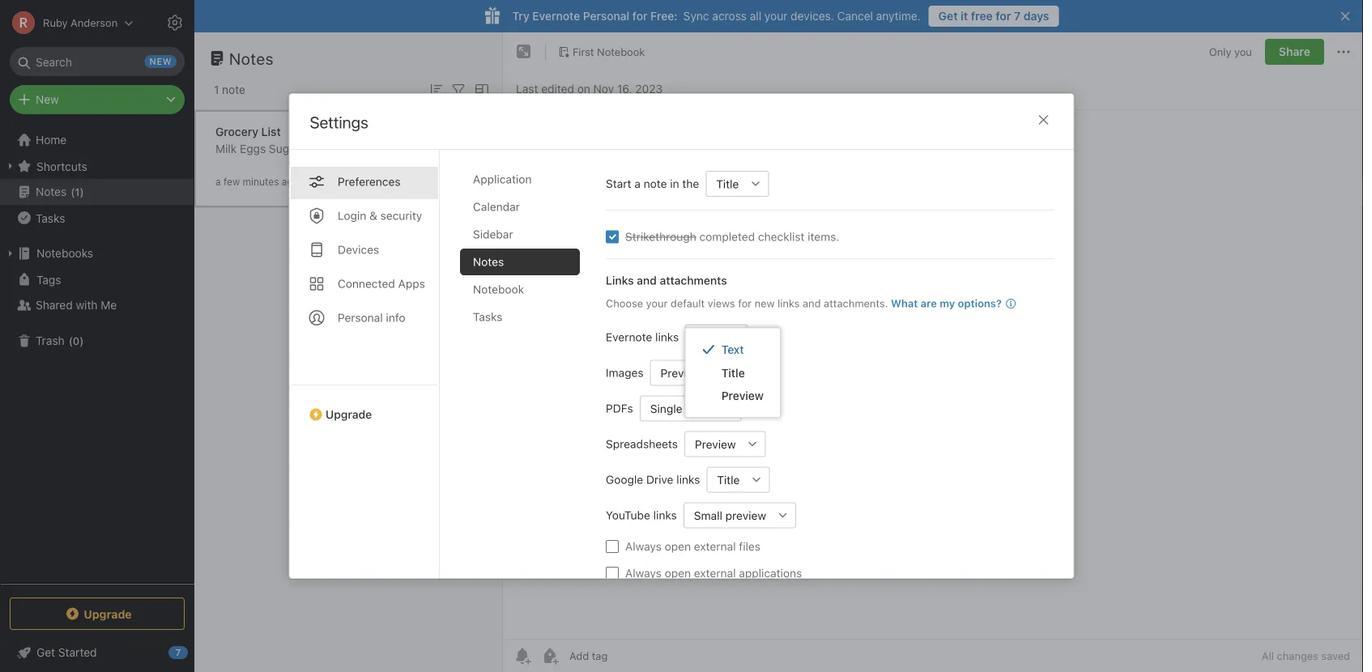 Task type: vqa. For each thing, say whether or not it's contained in the screenshot.


Task type: locate. For each thing, give the bounding box(es) containing it.
start a note in the
[[606, 177, 699, 190]]

tab list
[[290, 150, 439, 578], [460, 166, 593, 578]]

None search field
[[21, 47, 173, 76]]

) down shortcuts button
[[80, 186, 84, 198]]

tab list containing application
[[460, 166, 593, 578]]

anytime.
[[876, 9, 921, 23]]

) right trash
[[80, 335, 84, 347]]

0 horizontal spatial upgrade
[[84, 607, 132, 621]]

a
[[215, 176, 221, 188], [634, 177, 640, 190]]

shared with me link
[[0, 292, 194, 318]]

0 vertical spatial (
[[71, 186, 75, 198]]

1 vertical spatial preview
[[722, 389, 764, 403]]

always right always open external applications option
[[625, 567, 661, 580]]

title right the
[[716, 177, 739, 191]]

2 horizontal spatial notes
[[473, 255, 504, 269]]

tab list containing preferences
[[290, 150, 439, 578]]

share button
[[1265, 39, 1324, 65]]

1 horizontal spatial notebook
[[597, 45, 645, 58]]

0 vertical spatial notebook
[[597, 45, 645, 58]]

milk
[[215, 142, 237, 156]]

evernote down choose
[[606, 330, 652, 344]]

views
[[707, 297, 735, 309]]

attachments
[[659, 274, 727, 287]]

text up title link
[[722, 343, 744, 356]]

pdfs
[[606, 402, 633, 415]]

for left "7"
[[996, 9, 1011, 23]]

personal
[[583, 9, 630, 23], [337, 311, 383, 324]]

1 horizontal spatial text
[[722, 343, 744, 356]]

a few minutes ago
[[215, 176, 299, 188]]

personal info
[[337, 311, 405, 324]]

links down drive
[[653, 509, 677, 522]]

shortcuts button
[[0, 153, 194, 179]]

0 vertical spatial preview
[[660, 366, 701, 380]]

2023
[[635, 82, 663, 96]]

links left the text button
[[655, 330, 679, 344]]

preview inside choose default view option for spreadsheets field
[[695, 438, 736, 451]]

note window element
[[503, 32, 1363, 672]]

0 vertical spatial your
[[765, 9, 788, 23]]

1 down shortcuts
[[75, 186, 80, 198]]

2 vertical spatial notes
[[473, 255, 504, 269]]

external down the 'always open external files'
[[694, 567, 736, 580]]

1 vertical spatial title
[[722, 366, 745, 380]]

title button right the
[[705, 171, 743, 197]]

notes inside note list element
[[229, 49, 274, 68]]

1 vertical spatial 1
[[75, 186, 80, 198]]

for inside button
[[996, 9, 1011, 23]]

0 horizontal spatial for
[[633, 9, 648, 23]]

1 always from the top
[[625, 540, 661, 553]]

0 horizontal spatial upgrade button
[[10, 598, 185, 630]]

preview
[[660, 366, 701, 380], [722, 389, 764, 403], [695, 438, 736, 451]]

preview inside field
[[660, 366, 701, 380]]

upgrade
[[325, 408, 372, 421], [84, 607, 132, 621]]

grocery
[[215, 125, 258, 139]]

0 horizontal spatial evernote
[[532, 9, 580, 23]]

strikethrough completed checklist items.
[[625, 230, 839, 243]]

notes ( 1 )
[[36, 185, 84, 198]]

edited
[[541, 82, 574, 96]]

always right always open external files option
[[625, 540, 661, 553]]

title inside title field
[[716, 177, 739, 191]]

1 horizontal spatial your
[[765, 9, 788, 23]]

share
[[1279, 45, 1311, 58]]

( inside trash ( 0 )
[[69, 335, 73, 347]]

1 vertical spatial notes
[[36, 185, 67, 198]]

external
[[694, 540, 736, 553], [694, 567, 736, 580]]

personal up first notebook
[[583, 9, 630, 23]]

1 up 'grocery'
[[214, 83, 219, 96]]

cancel
[[837, 9, 873, 23]]

small preview button
[[683, 503, 770, 529]]

evernote links
[[606, 330, 679, 344]]

options?
[[958, 297, 1002, 309]]

Start a new note in the body or title. field
[[705, 171, 769, 197]]

notes inside tree
[[36, 185, 67, 198]]

Choose default view option for Evernote links field
[[685, 324, 747, 350]]

1 horizontal spatial notes
[[229, 49, 274, 68]]

0 vertical spatial open
[[664, 540, 691, 553]]

) for trash
[[80, 335, 84, 347]]

Search text field
[[21, 47, 173, 76]]

a right start
[[634, 177, 640, 190]]

0 vertical spatial evernote
[[532, 9, 580, 23]]

1 horizontal spatial tab list
[[460, 166, 593, 578]]

0 vertical spatial external
[[694, 540, 736, 553]]

0 vertical spatial tasks
[[36, 211, 65, 225]]

external for applications
[[694, 567, 736, 580]]

application
[[473, 173, 531, 186]]

across
[[712, 9, 747, 23]]

1 horizontal spatial for
[[738, 297, 751, 309]]

title button down choose default view option for spreadsheets field
[[706, 467, 744, 493]]

Always open external files checkbox
[[606, 540, 618, 553]]

open up the always open external applications
[[664, 540, 691, 553]]

0 horizontal spatial a
[[215, 176, 221, 188]]

open down the 'always open external files'
[[664, 567, 691, 580]]

text inside button
[[696, 331, 718, 344]]

always
[[625, 540, 661, 553], [625, 567, 661, 580]]

devices.
[[791, 9, 834, 23]]

title button for start a note in the
[[705, 171, 743, 197]]

always open external applications
[[625, 567, 802, 580]]

1 open from the top
[[664, 540, 691, 553]]

a left few
[[215, 176, 221, 188]]

text button
[[685, 324, 722, 350]]

( for trash
[[69, 335, 73, 347]]

7
[[1014, 9, 1021, 23]]

title down text 'link'
[[722, 366, 745, 380]]

personal down connected
[[337, 311, 383, 324]]

preview up single page
[[660, 366, 701, 380]]

sync
[[683, 9, 709, 23]]

open
[[664, 540, 691, 553], [664, 567, 691, 580]]

tasks down notebook tab
[[473, 310, 502, 324]]

attachments.
[[823, 297, 888, 309]]

notes inside tab
[[473, 255, 504, 269]]

page
[[685, 402, 711, 415]]

preview link
[[686, 384, 780, 407]]

1 vertical spatial )
[[80, 335, 84, 347]]

1 vertical spatial always
[[625, 567, 661, 580]]

tasks down notes ( 1 )
[[36, 211, 65, 225]]

notebooks link
[[0, 241, 194, 267]]

shortcuts
[[36, 159, 87, 173]]

preview button down "page"
[[684, 431, 740, 457]]

0 horizontal spatial notebook
[[473, 283, 524, 296]]

the
[[682, 177, 699, 190]]

0 vertical spatial note
[[222, 83, 245, 96]]

1 vertical spatial evernote
[[606, 330, 652, 344]]

tasks inside button
[[36, 211, 65, 225]]

tree
[[0, 127, 194, 583]]

links and attachments
[[606, 274, 727, 287]]

notebook up '16,'
[[597, 45, 645, 58]]

title button for google drive links
[[706, 467, 744, 493]]

for left new
[[738, 297, 751, 309]]

external up the always open external applications
[[694, 540, 736, 553]]

2 open from the top
[[664, 567, 691, 580]]

1 horizontal spatial evernote
[[606, 330, 652, 344]]

0 vertical spatial )
[[80, 186, 84, 198]]

list
[[261, 125, 281, 139]]

0 vertical spatial upgrade
[[325, 408, 372, 421]]

notebook tab
[[460, 276, 580, 303]]

1 vertical spatial preview button
[[684, 431, 740, 457]]

single page
[[650, 402, 711, 415]]

preview button
[[650, 360, 705, 386], [684, 431, 740, 457]]

always for always open external files
[[625, 540, 661, 553]]

0 vertical spatial title button
[[705, 171, 743, 197]]

( for notes
[[71, 186, 75, 198]]

external for files
[[694, 540, 736, 553]]

tab list for start a note in the
[[460, 166, 593, 578]]

0 horizontal spatial notes
[[36, 185, 67, 198]]

1 horizontal spatial 1
[[214, 83, 219, 96]]

1 vertical spatial and
[[802, 297, 821, 309]]

1 horizontal spatial upgrade button
[[290, 385, 439, 428]]

connected apps
[[337, 277, 425, 290]]

cheese
[[303, 142, 342, 156]]

2 horizontal spatial for
[[996, 9, 1011, 23]]

0 vertical spatial notes
[[229, 49, 274, 68]]

) inside notes ( 1 )
[[80, 186, 84, 198]]

0 horizontal spatial 1
[[75, 186, 80, 198]]

Choose default view option for Images field
[[650, 360, 731, 386]]

and left attachments.
[[802, 297, 821, 309]]

for
[[633, 9, 648, 23], [996, 9, 1011, 23], [738, 297, 751, 309]]

2 always from the top
[[625, 567, 661, 580]]

evernote right try
[[532, 9, 580, 23]]

0 vertical spatial title
[[716, 177, 739, 191]]

0 horizontal spatial note
[[222, 83, 245, 96]]

2 vertical spatial title
[[717, 473, 739, 487]]

0 vertical spatial and
[[636, 274, 656, 287]]

0 vertical spatial personal
[[583, 9, 630, 23]]

note left in
[[643, 177, 667, 190]]

preview down title link
[[722, 389, 764, 403]]

0 vertical spatial always
[[625, 540, 661, 553]]

note up 'grocery'
[[222, 83, 245, 96]]

preview button up single page button
[[650, 360, 705, 386]]

0 horizontal spatial tab list
[[290, 150, 439, 578]]

0 horizontal spatial text
[[696, 331, 718, 344]]

notes down shortcuts
[[36, 185, 67, 198]]

get it free for 7 days button
[[929, 6, 1059, 27]]

for left free: at left top
[[633, 9, 648, 23]]

1 horizontal spatial upgrade
[[325, 408, 372, 421]]

) inside trash ( 0 )
[[80, 335, 84, 347]]

evernote
[[532, 9, 580, 23], [606, 330, 652, 344]]

single
[[650, 402, 682, 415]]

login
[[337, 209, 366, 222]]

all
[[1262, 650, 1274, 662]]

default
[[670, 297, 704, 309]]

your down links and attachments
[[646, 297, 667, 309]]

( inside notes ( 1 )
[[71, 186, 75, 198]]

devices
[[337, 243, 379, 256]]

1 vertical spatial notebook
[[473, 283, 524, 296]]

tab list for application
[[290, 150, 439, 578]]

( down shortcuts
[[71, 186, 75, 198]]

last edited on nov 16, 2023
[[516, 82, 663, 96]]

your right all
[[765, 9, 788, 23]]

0 horizontal spatial your
[[646, 297, 667, 309]]

your
[[765, 9, 788, 23], [646, 297, 667, 309]]

notebook inside tab
[[473, 283, 524, 296]]

1 vertical spatial open
[[664, 567, 691, 580]]

1 vertical spatial personal
[[337, 311, 383, 324]]

1 vertical spatial tasks
[[473, 310, 502, 324]]

1 horizontal spatial tasks
[[473, 310, 502, 324]]

0 vertical spatial 1
[[214, 83, 219, 96]]

first notebook button
[[552, 41, 651, 63]]

0 horizontal spatial personal
[[337, 311, 383, 324]]

a inside note list element
[[215, 176, 221, 188]]

1 vertical spatial (
[[69, 335, 73, 347]]

Always open external applications checkbox
[[606, 567, 618, 580]]

title inside field
[[717, 473, 739, 487]]

1 vertical spatial external
[[694, 567, 736, 580]]

1 ) from the top
[[80, 186, 84, 198]]

1 vertical spatial note
[[643, 177, 667, 190]]

tasks tab
[[460, 304, 580, 330]]

2 vertical spatial preview
[[695, 438, 736, 451]]

notes up 1 note
[[229, 49, 274, 68]]

2 ) from the top
[[80, 335, 84, 347]]

title up the small preview button
[[717, 473, 739, 487]]

home link
[[0, 127, 194, 153]]

tags button
[[0, 267, 194, 292]]

1 vertical spatial your
[[646, 297, 667, 309]]

tasks inside tab
[[473, 310, 502, 324]]

files
[[739, 540, 760, 553]]

2 external from the top
[[694, 567, 736, 580]]

images
[[606, 366, 643, 380]]

only
[[1209, 46, 1232, 58]]

and
[[636, 274, 656, 287], [802, 297, 821, 309]]

1 external from the top
[[694, 540, 736, 553]]

text inside 'link'
[[722, 343, 744, 356]]

0 horizontal spatial tasks
[[36, 211, 65, 225]]

notes down sidebar
[[473, 255, 504, 269]]

choose
[[606, 297, 643, 309]]

1 vertical spatial title button
[[706, 467, 744, 493]]

add a reminder image
[[513, 646, 532, 666]]

and right links
[[636, 274, 656, 287]]

notebook down notes tab
[[473, 283, 524, 296]]

application tab
[[460, 166, 580, 193]]

text
[[696, 331, 718, 344], [722, 343, 744, 356]]

text down views
[[696, 331, 718, 344]]

home
[[36, 133, 67, 147]]

( right trash
[[69, 335, 73, 347]]

preview down "page"
[[695, 438, 736, 451]]

google
[[606, 473, 643, 486]]



Task type: describe. For each thing, give the bounding box(es) containing it.
minutes
[[243, 176, 279, 188]]

first notebook
[[573, 45, 645, 58]]

calendar
[[473, 200, 520, 213]]

get
[[939, 9, 958, 23]]

new
[[36, 93, 59, 106]]

title link
[[686, 361, 780, 384]]

open for always open external files
[[664, 540, 691, 553]]

items.
[[807, 230, 839, 243]]

drive
[[646, 473, 673, 486]]

Select422 checkbox
[[606, 230, 618, 243]]

tree containing home
[[0, 127, 194, 583]]

security
[[380, 209, 422, 222]]

links right drive
[[676, 473, 700, 486]]

new
[[754, 297, 774, 309]]

all changes saved
[[1262, 650, 1350, 662]]

Choose default view option for Spreadsheets field
[[684, 431, 766, 457]]

0 horizontal spatial and
[[636, 274, 656, 287]]

notes tab
[[460, 249, 580, 275]]

sugar
[[269, 142, 300, 156]]

login & security
[[337, 209, 422, 222]]

16,
[[617, 82, 632, 96]]

settings
[[310, 113, 368, 132]]

days
[[1024, 9, 1049, 23]]

it
[[961, 9, 968, 23]]

new button
[[10, 85, 185, 114]]

google drive links
[[606, 473, 700, 486]]

trash
[[36, 334, 65, 348]]

title inside title link
[[722, 366, 745, 380]]

apps
[[398, 277, 425, 290]]

1 horizontal spatial and
[[802, 297, 821, 309]]

connected
[[337, 277, 395, 290]]

title for start a note in the
[[716, 177, 739, 191]]

add tag image
[[540, 646, 560, 666]]

0 vertical spatial preview button
[[650, 360, 705, 386]]

1 horizontal spatial a
[[634, 177, 640, 190]]

1 vertical spatial upgrade button
[[10, 598, 185, 630]]

single page button
[[639, 396, 715, 422]]

expand notebooks image
[[4, 247, 17, 260]]

small
[[694, 509, 722, 522]]

ago
[[282, 176, 299, 188]]

changes
[[1277, 650, 1319, 662]]

you
[[1235, 46, 1252, 58]]

calendar tab
[[460, 194, 580, 220]]

0 vertical spatial upgrade button
[[290, 385, 439, 428]]

0
[[73, 335, 80, 347]]

1 inside note list element
[[214, 83, 219, 96]]

saved
[[1322, 650, 1350, 662]]

for for free:
[[633, 9, 648, 23]]

Note Editor text field
[[503, 110, 1363, 639]]

for for 7
[[996, 9, 1011, 23]]

applications
[[739, 567, 802, 580]]

completed
[[699, 230, 755, 243]]

shared
[[36, 299, 73, 312]]

dropdown list menu
[[686, 338, 780, 407]]

always open external files
[[625, 540, 760, 553]]

&
[[369, 209, 377, 222]]

what
[[891, 297, 918, 309]]

settings image
[[165, 13, 185, 32]]

eggs
[[240, 142, 266, 156]]

free:
[[651, 9, 678, 23]]

) for notes
[[80, 186, 84, 198]]

close image
[[1034, 110, 1053, 130]]

my
[[939, 297, 955, 309]]

1 horizontal spatial note
[[643, 177, 667, 190]]

few
[[224, 176, 240, 188]]

get it free for 7 days
[[939, 9, 1049, 23]]

tasks button
[[0, 205, 194, 231]]

always for always open external applications
[[625, 567, 661, 580]]

links right new
[[777, 297, 799, 309]]

sidebar
[[473, 228, 513, 241]]

strikethrough
[[625, 230, 696, 243]]

grocery list
[[215, 125, 281, 139]]

1 inside notes ( 1 )
[[75, 186, 80, 198]]

milk eggs sugar cheese
[[215, 142, 342, 156]]

choose your default views for new links and attachments.
[[606, 297, 888, 309]]

1 horizontal spatial personal
[[583, 9, 630, 23]]

start
[[606, 177, 631, 190]]

me
[[101, 299, 117, 312]]

open for always open external applications
[[664, 567, 691, 580]]

all
[[750, 9, 762, 23]]

are
[[920, 297, 937, 309]]

shared with me
[[36, 299, 117, 312]]

only you
[[1209, 46, 1252, 58]]

nov
[[593, 82, 614, 96]]

notebooks
[[36, 247, 93, 260]]

info
[[386, 311, 405, 324]]

sidebar tab
[[460, 221, 580, 248]]

1 note
[[214, 83, 245, 96]]

expand note image
[[514, 42, 534, 62]]

Choose default view option for PDFs field
[[639, 396, 741, 422]]

preview
[[725, 509, 766, 522]]

notebook inside button
[[597, 45, 645, 58]]

Choose default view option for Google Drive links field
[[706, 467, 769, 493]]

with
[[76, 299, 98, 312]]

first
[[573, 45, 594, 58]]

note list element
[[194, 32, 503, 672]]

small preview
[[694, 509, 766, 522]]

youtube
[[606, 509, 650, 522]]

Choose default view option for YouTube links field
[[683, 503, 796, 529]]

try evernote personal for free: sync across all your devices. cancel anytime.
[[512, 9, 921, 23]]

spreadsheets
[[606, 437, 678, 451]]

on
[[577, 82, 590, 96]]

preferences
[[337, 175, 400, 188]]

1 vertical spatial upgrade
[[84, 607, 132, 621]]

title for google drive links
[[717, 473, 739, 487]]

preview inside dropdown list menu
[[722, 389, 764, 403]]

free
[[971, 9, 993, 23]]

youtube links
[[606, 509, 677, 522]]

last
[[516, 82, 538, 96]]

text link
[[686, 338, 780, 361]]

trash ( 0 )
[[36, 334, 84, 348]]

try
[[512, 9, 530, 23]]



